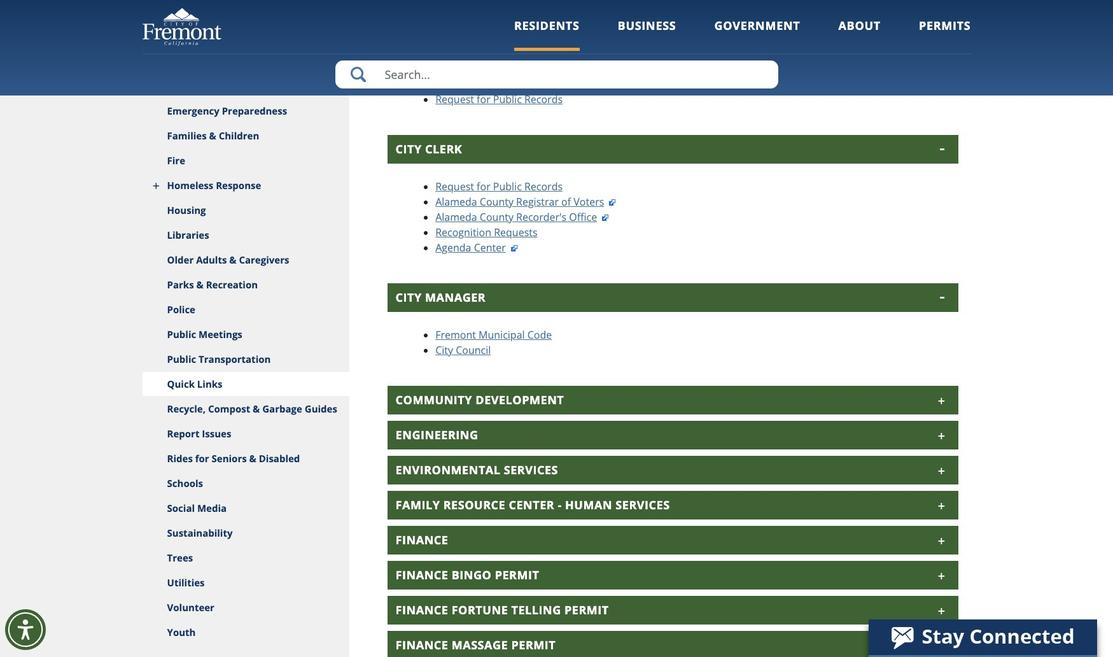 Task type: describe. For each thing, give the bounding box(es) containing it.
public meetings
[[167, 328, 243, 341]]

-
[[558, 497, 562, 513]]

recycle,
[[167, 403, 206, 415]]

emergency preparedness
[[167, 104, 287, 117]]

finance massage permit
[[396, 637, 556, 653]]

2 county from the top
[[480, 195, 514, 209]]

resource
[[444, 497, 506, 513]]

public inside 'alameda county courts request for public records'
[[493, 92, 522, 106]]

municipal
[[479, 328, 525, 342]]

bingo
[[452, 567, 492, 583]]

transportation
[[199, 353, 271, 366]]

quick
[[167, 378, 195, 390]]

request inside request for public records alameda county registrar of voters alameda county recorder's office recognition requests agenda center
[[436, 180, 474, 194]]

alameda inside 'alameda county courts request for public records'
[[436, 77, 477, 91]]

emergency
[[167, 104, 220, 117]]

finance for finance
[[396, 532, 449, 548]]

clerk
[[425, 141, 463, 157]]

police link
[[142, 297, 350, 322]]

2 alameda from the top
[[436, 195, 477, 209]]

disabled
[[259, 452, 300, 465]]

courts
[[517, 77, 548, 91]]

fire link
[[142, 148, 350, 173]]

community
[[396, 392, 473, 408]]

garbage
[[263, 403, 302, 415]]

finance bingo permit
[[396, 567, 540, 583]]

response
[[216, 179, 261, 192]]

meetings
[[199, 328, 243, 341]]

libraries link
[[142, 223, 350, 248]]

environmental
[[396, 462, 501, 478]]

public transportation
[[167, 353, 271, 366]]

permits link
[[920, 18, 972, 51]]

report issues
[[167, 427, 231, 440]]

& right 'families'
[[209, 129, 216, 142]]

3 alameda from the top
[[436, 210, 477, 224]]

council
[[456, 343, 491, 357]]

media
[[197, 502, 227, 515]]

engineering
[[396, 427, 479, 443]]

report issues link
[[142, 422, 350, 446]]

utilities link
[[142, 571, 350, 596]]

finance for finance bingo permit
[[396, 567, 449, 583]]

elections
[[167, 80, 210, 92]]

sustainability
[[167, 527, 233, 539]]

city for city clerk
[[396, 141, 422, 157]]

links
[[197, 378, 223, 390]]

manager
[[425, 290, 486, 305]]

family
[[396, 497, 440, 513]]

1 horizontal spatial services
[[616, 497, 670, 513]]

recognition
[[436, 225, 492, 239]]

elections link
[[142, 74, 350, 99]]

registrar
[[517, 195, 559, 209]]

older adults & caregivers
[[167, 253, 289, 266]]

seniors
[[212, 452, 247, 465]]

community development
[[396, 392, 564, 408]]

social media link
[[142, 496, 350, 521]]

code
[[528, 328, 552, 342]]

homeless response
[[167, 179, 261, 192]]

preparedness
[[222, 104, 287, 117]]

finance for finance fortune telling permit
[[396, 602, 449, 618]]

& right seniors
[[249, 452, 257, 465]]

massage
[[452, 637, 508, 653]]

recognition requests link
[[436, 225, 538, 239]]

request for public records alameda county registrar of voters alameda county recorder's office recognition requests agenda center
[[436, 180, 605, 255]]

public inside public transportation link
[[167, 353, 196, 366]]

guides
[[305, 403, 337, 415]]

fremont municipal code city council
[[436, 328, 552, 357]]

housing
[[167, 204, 206, 217]]

rides for seniors & disabled
[[167, 452, 300, 465]]

human
[[566, 497, 613, 513]]

about
[[839, 18, 881, 33]]

fortune
[[452, 602, 508, 618]]

of
[[562, 195, 571, 209]]

recreation
[[206, 278, 258, 291]]

1 vertical spatial center
[[509, 497, 555, 513]]

for for rides for seniors & disabled
[[195, 452, 209, 465]]

2 request for public records link from the top
[[436, 180, 563, 194]]

fremont
[[436, 328, 476, 342]]

sustainability link
[[142, 521, 350, 546]]

caregivers
[[239, 253, 289, 266]]

families & children link
[[142, 124, 350, 148]]

older adults & caregivers link
[[142, 248, 350, 273]]

families
[[167, 129, 207, 142]]

about link
[[839, 18, 881, 51]]

youth link
[[142, 620, 350, 645]]

public transportation link
[[142, 347, 350, 372]]

fremont municipal code link
[[436, 328, 552, 342]]

0 horizontal spatial services
[[504, 462, 559, 478]]

& right adults
[[229, 253, 237, 266]]

voters
[[574, 195, 605, 209]]

Search text field
[[335, 61, 779, 89]]

schools link
[[142, 471, 350, 496]]

city clerk
[[396, 141, 463, 157]]

public meetings link
[[142, 322, 350, 347]]

parks & recreation link
[[142, 273, 350, 297]]

1 vertical spatial permit
[[565, 602, 609, 618]]

records inside request for public records alameda county registrar of voters alameda county recorder's office recognition requests agenda center
[[525, 180, 563, 194]]



Task type: locate. For each thing, give the bounding box(es) containing it.
2 vertical spatial alameda
[[436, 210, 477, 224]]

city for city manager
[[396, 290, 422, 305]]

permits
[[920, 18, 972, 33]]

city left attorney
[[396, 39, 422, 54]]

2 vertical spatial permit
[[512, 637, 556, 653]]

public inside public meetings link
[[167, 328, 196, 341]]

1 finance from the top
[[396, 532, 449, 548]]

recycle, compost & garbage guides
[[167, 403, 337, 415]]

1 county from the top
[[480, 77, 514, 91]]

finance
[[396, 532, 449, 548], [396, 567, 449, 583], [396, 602, 449, 618], [396, 637, 449, 653]]

finance down finance bingo permit
[[396, 602, 449, 618]]

request for public records link
[[436, 92, 563, 106], [436, 180, 563, 194]]

0 vertical spatial county
[[480, 77, 514, 91]]

alameda county courts link
[[436, 77, 561, 91]]

recycle, compost & garbage guides link
[[142, 397, 350, 422]]

records up registrar
[[525, 180, 563, 194]]

attorney
[[425, 39, 489, 54]]

government
[[715, 18, 801, 33]]

center inside request for public records alameda county registrar of voters alameda county recorder's office recognition requests agenda center
[[474, 241, 506, 255]]

2 records from the top
[[525, 180, 563, 194]]

homeless response link
[[142, 173, 350, 198]]

0 vertical spatial records
[[525, 92, 563, 106]]

0 vertical spatial request for public records link
[[436, 92, 563, 106]]

city inside the fremont municipal code city council
[[436, 343, 453, 357]]

city attorney
[[396, 39, 489, 54]]

1 vertical spatial request for public records link
[[436, 180, 563, 194]]

0 vertical spatial permit
[[495, 567, 540, 583]]

adults
[[196, 253, 227, 266]]

center
[[474, 241, 506, 255], [509, 497, 555, 513]]

0 vertical spatial alameda
[[436, 77, 477, 91]]

for inside request for public records alameda county registrar of voters alameda county recorder's office recognition requests agenda center
[[477, 180, 491, 194]]

finance down family
[[396, 532, 449, 548]]

permit for finance bingo permit
[[495, 567, 540, 583]]

1 vertical spatial services
[[616, 497, 670, 513]]

children
[[219, 129, 259, 142]]

for down 'alameda county courts' link
[[477, 92, 491, 106]]

permit up finance fortune telling permit
[[495, 567, 540, 583]]

city down fremont
[[436, 343, 453, 357]]

libraries
[[167, 229, 209, 241]]

public down 'alameda county courts' link
[[493, 92, 522, 106]]

public down "police"
[[167, 328, 196, 341]]

3 finance from the top
[[396, 602, 449, 618]]

city manager
[[396, 290, 486, 305]]

county inside 'alameda county courts request for public records'
[[480, 77, 514, 91]]

1 vertical spatial alameda
[[436, 195, 477, 209]]

request down 'alameda county courts' link
[[436, 92, 474, 106]]

0 vertical spatial center
[[474, 241, 506, 255]]

1 vertical spatial records
[[525, 180, 563, 194]]

center down recognition requests 'link'
[[474, 241, 506, 255]]

1 vertical spatial county
[[480, 195, 514, 209]]

2 request from the top
[[436, 180, 474, 194]]

public up alameda county registrar of voters link
[[493, 180, 522, 194]]

residents link
[[515, 18, 580, 51]]

public up quick
[[167, 353, 196, 366]]

city left clerk
[[396, 141, 422, 157]]

quick links
[[167, 378, 223, 390]]

requests
[[494, 225, 538, 239]]

rides
[[167, 452, 193, 465]]

request down clerk
[[436, 180, 474, 194]]

police
[[167, 303, 196, 316]]

older
[[167, 253, 194, 266]]

1 vertical spatial request
[[436, 180, 474, 194]]

rides for seniors & disabled link
[[142, 446, 350, 471]]

finance left bingo
[[396, 567, 449, 583]]

city council link
[[436, 343, 491, 357]]

development
[[476, 392, 564, 408]]

homeless
[[167, 179, 214, 192]]

recorder's
[[517, 210, 567, 224]]

0 horizontal spatial center
[[474, 241, 506, 255]]

services right human
[[616, 497, 670, 513]]

finance for finance massage permit
[[396, 637, 449, 653]]

business link
[[618, 18, 677, 51]]

permit right telling at the bottom
[[565, 602, 609, 618]]

parks & recreation
[[167, 278, 258, 291]]

1 vertical spatial for
[[477, 180, 491, 194]]

quick links link
[[142, 372, 350, 397]]

1 request for public records link from the top
[[436, 92, 563, 106]]

county up recognition requests 'link'
[[480, 210, 514, 224]]

families & children
[[167, 129, 259, 142]]

4 finance from the top
[[396, 637, 449, 653]]

family resource center - human services
[[396, 497, 670, 513]]

agenda
[[436, 241, 472, 255]]

records inside 'alameda county courts request for public records'
[[525, 92, 563, 106]]

alameda county registrar of voters link
[[436, 195, 617, 209]]

&
[[209, 129, 216, 142], [229, 253, 237, 266], [196, 278, 204, 291], [249, 452, 257, 465]]

0 vertical spatial request
[[436, 92, 474, 106]]

social media
[[167, 502, 227, 515]]

0 vertical spatial services
[[504, 462, 559, 478]]

youth
[[167, 626, 196, 639]]

compost &
[[208, 403, 260, 415]]

city for city attorney
[[396, 39, 422, 54]]

telling
[[512, 602, 562, 618]]

request inside 'alameda county courts request for public records'
[[436, 92, 474, 106]]

for right rides
[[195, 452, 209, 465]]

permit
[[495, 567, 540, 583], [565, 602, 609, 618], [512, 637, 556, 653]]

3 county from the top
[[480, 210, 514, 224]]

alameda county courts request for public records
[[436, 77, 563, 106]]

alameda
[[436, 77, 477, 91], [436, 195, 477, 209], [436, 210, 477, 224]]

permit down telling at the bottom
[[512, 637, 556, 653]]

for inside 'alameda county courts request for public records'
[[477, 92, 491, 106]]

emergency preparedness link
[[142, 99, 350, 124]]

issues
[[202, 427, 231, 440]]

1 records from the top
[[525, 92, 563, 106]]

report
[[167, 427, 200, 440]]

1 horizontal spatial center
[[509, 497, 555, 513]]

2 vertical spatial for
[[195, 452, 209, 465]]

center left -
[[509, 497, 555, 513]]

residents
[[515, 18, 580, 33]]

government link
[[715, 18, 801, 51]]

2 vertical spatial county
[[480, 210, 514, 224]]

2 finance from the top
[[396, 567, 449, 583]]

request for public records link up alameda county registrar of voters link
[[436, 180, 563, 194]]

request for public records link down 'alameda county courts' link
[[436, 92, 563, 106]]

public
[[493, 92, 522, 106], [493, 180, 522, 194], [167, 328, 196, 341], [167, 353, 196, 366]]

schools
[[167, 477, 203, 490]]

city left "manager"
[[396, 290, 422, 305]]

permit for finance massage permit
[[512, 637, 556, 653]]

county
[[480, 77, 514, 91], [480, 195, 514, 209], [480, 210, 514, 224]]

fire
[[167, 154, 185, 167]]

0 vertical spatial for
[[477, 92, 491, 106]]

1 alameda from the top
[[436, 77, 477, 91]]

county up alameda county recorder's office link
[[480, 195, 514, 209]]

agenda center link
[[436, 241, 519, 255]]

records down "courts"
[[525, 92, 563, 106]]

1 request from the top
[[436, 92, 474, 106]]

services
[[504, 462, 559, 478], [616, 497, 670, 513]]

finance left the massage
[[396, 637, 449, 653]]

volunteer link
[[142, 596, 350, 620]]

& right parks
[[196, 278, 204, 291]]

trees
[[167, 552, 193, 564]]

housing link
[[142, 198, 350, 223]]

request
[[436, 92, 474, 106], [436, 180, 474, 194]]

for up alameda county registrar of voters link
[[477, 180, 491, 194]]

environmental services
[[396, 462, 559, 478]]

stay connected image
[[869, 620, 1097, 655]]

county left "courts"
[[480, 77, 514, 91]]

for for request for public records alameda county registrar of voters alameda county recorder's office recognition requests agenda center
[[477, 180, 491, 194]]

for
[[477, 92, 491, 106], [477, 180, 491, 194], [195, 452, 209, 465]]

finance fortune telling permit
[[396, 602, 609, 618]]

for inside the rides for seniors & disabled link
[[195, 452, 209, 465]]

public inside request for public records alameda county registrar of voters alameda county recorder's office recognition requests agenda center
[[493, 180, 522, 194]]

services up family resource center - human services
[[504, 462, 559, 478]]

social
[[167, 502, 195, 515]]



Task type: vqa. For each thing, say whether or not it's contained in the screenshot.
Request for Public Records Alameda County Registrar of Voters Alameda County Recorder's Office Recognition Requests Agenda Center on the top of page
yes



